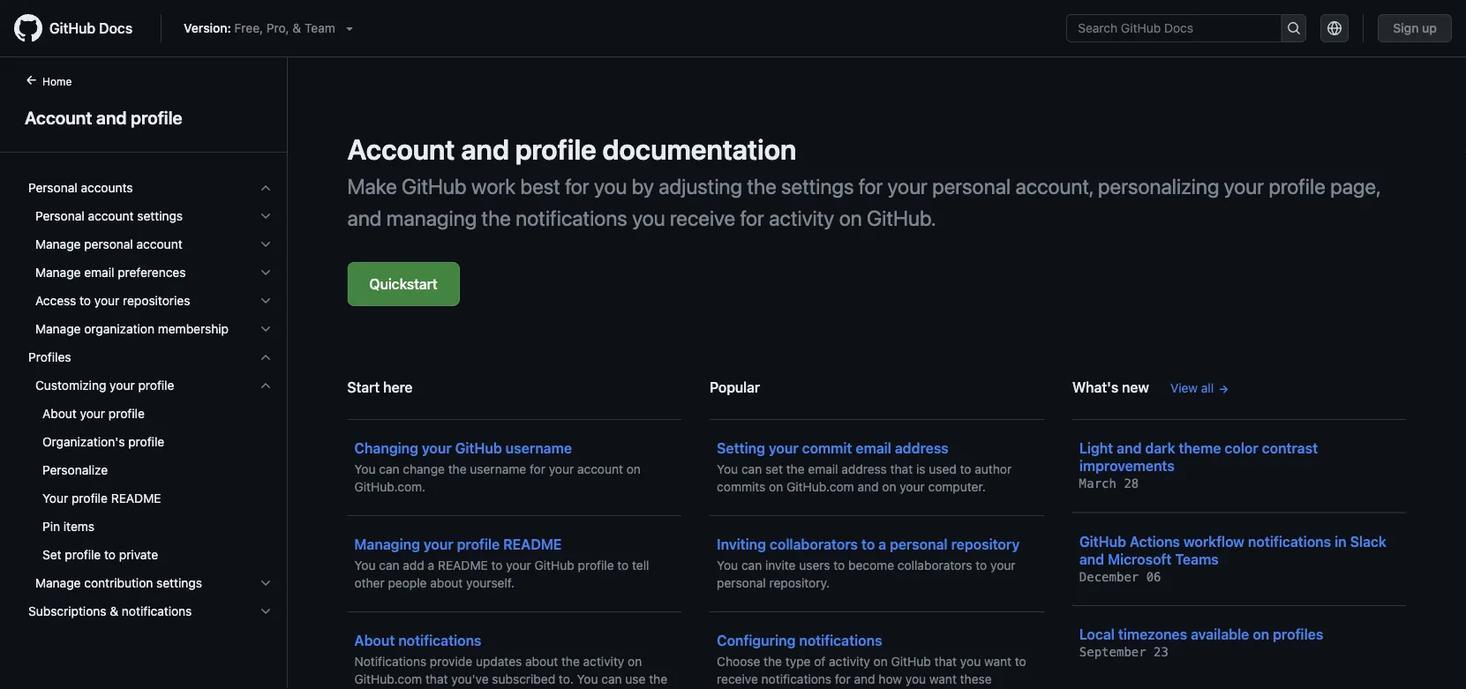 Task type: vqa. For each thing, say whether or not it's contained in the screenshot.
Set profile to private
yes



Task type: locate. For each thing, give the bounding box(es) containing it.
can inside 'about notifications notifications provide updates about the activity on github.com that you've subscribed to. you can use th'
[[602, 672, 622, 687]]

1 vertical spatial account
[[347, 132, 455, 166]]

receive
[[670, 206, 736, 230], [717, 672, 758, 687]]

can up commits
[[742, 462, 762, 477]]

email down commit
[[808, 462, 838, 477]]

account,
[[1016, 174, 1094, 199]]

light and dark theme color contrast improvements march 28
[[1080, 440, 1318, 491]]

1 vertical spatial username
[[470, 462, 526, 477]]

triangle down image
[[342, 21, 357, 35]]

activity inside 'about notifications notifications provide updates about the activity on github.com that you've subscribed to. you can use th'
[[583, 655, 625, 669]]

1 horizontal spatial collaborators
[[898, 558, 972, 573]]

you up commits
[[717, 462, 738, 477]]

your inside access to your repositories dropdown button
[[94, 294, 119, 308]]

inviting collaborators to a personal repository you can invite users to become collaborators to your personal repository.
[[717, 536, 1020, 591]]

become
[[848, 558, 894, 573]]

contrast
[[1262, 440, 1318, 457]]

about right people
[[430, 576, 463, 591]]

organization
[[84, 322, 155, 336]]

account and profile link
[[21, 104, 266, 131]]

changing
[[354, 440, 418, 457]]

notifications up provide
[[398, 633, 482, 649]]

github.com down commit
[[787, 480, 854, 494]]

the
[[747, 174, 777, 199], [482, 206, 511, 230], [448, 462, 467, 477], [786, 462, 805, 477], [561, 655, 580, 669], [764, 655, 782, 669]]

and up december
[[1080, 551, 1105, 568]]

sc 9kayk9 0 image inside the manage contribution settings dropdown button
[[259, 576, 273, 591]]

you inside the managing your profile readme you can add a readme to your github profile to tell other people about yourself.
[[354, 558, 376, 573]]

0 vertical spatial &
[[293, 21, 301, 35]]

start
[[347, 379, 380, 396]]

personal inside dropdown button
[[84, 237, 133, 252]]

march 28 element
[[1080, 477, 1139, 491]]

2 personal accounts element from the top
[[14, 202, 287, 343]]

you down changing
[[354, 462, 376, 477]]

adjusting
[[659, 174, 742, 199]]

customizing your profile element containing customizing your profile
[[14, 372, 287, 569]]

receive inside configuring notifications choose the type of activity on github that you want to receive notifications for and how you want thes
[[717, 672, 758, 687]]

subscriptions
[[28, 604, 106, 619]]

personal accounts element
[[14, 174, 287, 343], [14, 202, 287, 343]]

0 vertical spatial about
[[430, 576, 463, 591]]

notifications inside github actions workflow notifications in slack and microsoft teams december 06
[[1248, 533, 1332, 550]]

1 horizontal spatial a
[[879, 536, 886, 553]]

contribution
[[84, 576, 153, 591]]

other
[[354, 576, 385, 591]]

you've
[[451, 672, 489, 687]]

0 vertical spatial account
[[25, 107, 92, 128]]

pin items link
[[21, 513, 280, 541]]

sc 9kayk9 0 image for manage email preferences
[[259, 266, 273, 280]]

1 horizontal spatial readme
[[438, 558, 488, 573]]

0 vertical spatial readme
[[111, 491, 161, 506]]

notifications up of
[[799, 633, 882, 649]]

address down commit
[[842, 462, 887, 477]]

0 horizontal spatial collaborators
[[770, 536, 858, 553]]

manage email preferences button
[[21, 259, 280, 287]]

access to your repositories button
[[21, 287, 280, 315]]

account
[[88, 209, 134, 223], [137, 237, 182, 252], [577, 462, 623, 477]]

1 sc 9kayk9 0 image from the top
[[259, 237, 273, 252]]

0 horizontal spatial email
[[84, 265, 114, 280]]

1 customizing your profile element from the top
[[14, 372, 287, 569]]

profile inside dropdown button
[[138, 378, 174, 393]]

and inside configuring notifications choose the type of activity on github that you want to receive notifications for and how you want thes
[[854, 672, 875, 687]]

0 horizontal spatial address
[[842, 462, 887, 477]]

4 manage from the top
[[35, 576, 81, 591]]

quickstart
[[369, 276, 438, 293]]

0 vertical spatial that
[[890, 462, 913, 477]]

2 horizontal spatial that
[[935, 655, 957, 669]]

you right to.
[[577, 672, 598, 687]]

2 profiles element from the top
[[14, 372, 287, 598]]

for
[[565, 174, 589, 199], [859, 174, 883, 199], [740, 206, 764, 230], [530, 462, 546, 477], [835, 672, 851, 687]]

2 vertical spatial settings
[[156, 576, 202, 591]]

1 horizontal spatial about
[[354, 633, 395, 649]]

profile up yourself.
[[457, 536, 500, 553]]

1 horizontal spatial address
[[895, 440, 949, 457]]

1 vertical spatial about
[[525, 655, 558, 669]]

sc 9kayk9 0 image for manage organization membership
[[259, 322, 273, 336]]

1 vertical spatial personal
[[35, 209, 85, 223]]

settings inside "dropdown button"
[[137, 209, 183, 223]]

profiles element containing customizing your profile
[[14, 372, 287, 598]]

0 horizontal spatial github.com
[[354, 672, 422, 687]]

on inside changing your github username you can change the username for your account on github.com.
[[627, 462, 641, 477]]

that inside 'about notifications notifications provide updates about the activity on github.com that you've subscribed to. you can use th'
[[426, 672, 448, 687]]

2 vertical spatial sc 9kayk9 0 image
[[259, 605, 273, 619]]

you down inviting on the bottom of page
[[717, 558, 738, 573]]

teams
[[1175, 551, 1219, 568]]

pro,
[[267, 21, 289, 35]]

sc 9kayk9 0 image for manage contribution settings
[[259, 576, 273, 591]]

sc 9kayk9 0 image inside subscriptions & notifications "dropdown button"
[[259, 605, 273, 619]]

sc 9kayk9 0 image
[[259, 237, 273, 252], [259, 379, 273, 393], [259, 605, 273, 619]]

email right commit
[[856, 440, 892, 457]]

the left the type
[[764, 655, 782, 669]]

2 vertical spatial email
[[808, 462, 838, 477]]

about for your
[[42, 407, 77, 421]]

profile up best
[[515, 132, 597, 166]]

subscriptions & notifications button
[[21, 598, 280, 626]]

github.com down the notifications
[[354, 672, 422, 687]]

commits
[[717, 480, 766, 494]]

personal down personal accounts
[[35, 209, 85, 223]]

2 vertical spatial that
[[426, 672, 448, 687]]

2 horizontal spatial account
[[577, 462, 623, 477]]

1 horizontal spatial account
[[137, 237, 182, 252]]

personal inside "dropdown button"
[[35, 209, 85, 223]]

about
[[430, 576, 463, 591], [525, 655, 558, 669]]

1 vertical spatial readme
[[503, 536, 562, 553]]

1 sc 9kayk9 0 image from the top
[[259, 181, 273, 195]]

about inside 'about notifications notifications provide updates about the activity on github.com that you've subscribed to. you can use th'
[[354, 633, 395, 649]]

notifications down the type
[[762, 672, 832, 687]]

0 vertical spatial collaborators
[[770, 536, 858, 553]]

the right change
[[448, 462, 467, 477]]

and up improvements
[[1117, 440, 1142, 457]]

profile down about your profile link
[[128, 435, 164, 449]]

4 sc 9kayk9 0 image from the top
[[259, 294, 273, 308]]

5 sc 9kayk9 0 image from the top
[[259, 322, 273, 336]]

organization's profile link
[[21, 428, 280, 456]]

2 manage from the top
[[35, 265, 81, 280]]

about
[[42, 407, 77, 421], [354, 633, 395, 649]]

account for account and profile documentation make github work best for you by adjusting the settings for your personal account, personalizing your profile page, and managing the notifications you receive for activity on github.
[[347, 132, 455, 166]]

profile down profiles dropdown button
[[138, 378, 174, 393]]

account for account and profile
[[25, 107, 92, 128]]

2 vertical spatial account
[[577, 462, 623, 477]]

1 vertical spatial address
[[842, 462, 887, 477]]

settings inside account and profile documentation make github work best for you by adjusting the settings for your personal account, personalizing your profile page, and managing the notifications you receive for activity on github.
[[781, 174, 854, 199]]

can left use
[[602, 672, 622, 687]]

activity
[[769, 206, 835, 230], [583, 655, 625, 669], [829, 655, 870, 669]]

profile inside "link"
[[71, 491, 108, 506]]

commit
[[802, 440, 852, 457]]

new
[[1122, 379, 1149, 396]]

author
[[975, 462, 1012, 477]]

settings for personal account settings
[[137, 209, 183, 223]]

can down managing at the left of the page
[[379, 558, 400, 573]]

account inside changing your github username you can change the username for your account on github.com.
[[577, 462, 623, 477]]

personal for personal account settings
[[35, 209, 85, 223]]

0 vertical spatial email
[[84, 265, 114, 280]]

march
[[1080, 477, 1117, 491]]

choose
[[717, 655, 760, 669]]

0 vertical spatial a
[[879, 536, 886, 553]]

0 horizontal spatial about
[[430, 576, 463, 591]]

1 vertical spatial about
[[354, 633, 395, 649]]

1 manage from the top
[[35, 237, 81, 252]]

sc 9kayk9 0 image inside customizing your profile dropdown button
[[259, 379, 273, 393]]

the right adjusting
[[747, 174, 777, 199]]

0 horizontal spatial &
[[110, 604, 118, 619]]

1 vertical spatial want
[[930, 672, 957, 687]]

1 horizontal spatial github.com
[[787, 480, 854, 494]]

0 vertical spatial address
[[895, 440, 949, 457]]

setting
[[717, 440, 765, 457]]

0 vertical spatial settings
[[781, 174, 854, 199]]

you up 'other'
[[354, 558, 376, 573]]

the right set
[[786, 462, 805, 477]]

that
[[890, 462, 913, 477], [935, 655, 957, 669], [426, 672, 448, 687]]

1 vertical spatial account
[[137, 237, 182, 252]]

profile down customizing your profile
[[108, 407, 145, 421]]

the up to.
[[561, 655, 580, 669]]

make
[[347, 174, 397, 199]]

on inside configuring notifications choose the type of activity on github that you want to receive notifications for and how you want thes
[[874, 655, 888, 669]]

address up is
[[895, 440, 949, 457]]

in
[[1335, 533, 1347, 550]]

to.
[[559, 672, 574, 687]]

2 vertical spatial readme
[[438, 558, 488, 573]]

0 horizontal spatial account
[[88, 209, 134, 223]]

1 horizontal spatial that
[[890, 462, 913, 477]]

about inside about your profile link
[[42, 407, 77, 421]]

about your profile
[[42, 407, 145, 421]]

0 horizontal spatial about
[[42, 407, 77, 421]]

about up the notifications
[[354, 633, 395, 649]]

account up the make
[[347, 132, 455, 166]]

customizing
[[35, 378, 106, 393]]

1 horizontal spatial about
[[525, 655, 558, 669]]

your inside about your profile link
[[80, 407, 105, 421]]

1 vertical spatial sc 9kayk9 0 image
[[259, 379, 273, 393]]

customizing your profile
[[35, 378, 174, 393]]

profiles element
[[14, 343, 287, 598], [14, 372, 287, 598]]

personal
[[28, 181, 77, 195], [35, 209, 85, 223]]

account and profile documentation make github work best for you by adjusting the settings for your personal account, personalizing your profile page, and managing the notifications you receive for activity on github.
[[347, 132, 1381, 230]]

None search field
[[1067, 14, 1307, 42]]

1 vertical spatial receive
[[717, 672, 758, 687]]

you
[[354, 462, 376, 477], [717, 462, 738, 477], [354, 558, 376, 573], [717, 558, 738, 573], [577, 672, 598, 687]]

personal inside dropdown button
[[28, 181, 77, 195]]

home link
[[18, 73, 100, 91]]

can
[[379, 462, 400, 477], [742, 462, 762, 477], [379, 558, 400, 573], [742, 558, 762, 573], [602, 672, 622, 687]]

on inside local timezones available on profiles september 23
[[1253, 626, 1270, 643]]

3 sc 9kayk9 0 image from the top
[[259, 605, 273, 619]]

collaborators down repository
[[898, 558, 972, 573]]

& right pro,
[[293, 21, 301, 35]]

1 vertical spatial collaborators
[[898, 558, 972, 573]]

your inside customizing your profile dropdown button
[[110, 378, 135, 393]]

can up 'github.com.'
[[379, 462, 400, 477]]

sc 9kayk9 0 image inside personal account settings "dropdown button"
[[259, 209, 273, 223]]

and left how
[[854, 672, 875, 687]]

team
[[305, 21, 335, 35]]

membership
[[158, 322, 229, 336]]

select language: current language is english image
[[1328, 21, 1342, 35]]

7 sc 9kayk9 0 image from the top
[[259, 576, 273, 591]]

profile up 'items'
[[71, 491, 108, 506]]

repositories
[[123, 294, 190, 308]]

0 horizontal spatial that
[[426, 672, 448, 687]]

can inside setting your commit email address you can set the email address that is used to author commits on github.com and on your computer.
[[742, 462, 762, 477]]

sc 9kayk9 0 image for personal account settings
[[259, 209, 273, 223]]

repository.
[[769, 576, 830, 591]]

and up inviting collaborators to a personal repository you can invite users to become collaborators to your personal repository.
[[858, 480, 879, 494]]

customizing your profile element
[[14, 372, 287, 569], [14, 400, 287, 569]]

manage for manage personal account
[[35, 237, 81, 252]]

sc 9kayk9 0 image inside profiles dropdown button
[[259, 350, 273, 365]]

0 vertical spatial about
[[42, 407, 77, 421]]

settings
[[781, 174, 854, 199], [137, 209, 183, 223], [156, 576, 202, 591]]

sc 9kayk9 0 image inside manage email preferences dropdown button
[[259, 266, 273, 280]]

can down inviting on the bottom of page
[[742, 558, 762, 573]]

1 vertical spatial github.com
[[354, 672, 422, 687]]

github inside account and profile documentation make github work best for you by adjusting the settings for your personal account, personalizing your profile page, and managing the notifications you receive for activity on github.
[[402, 174, 467, 199]]

and inside setting your commit email address you can set the email address that is used to author commits on github.com and on your computer.
[[858, 480, 879, 494]]

a up "become"
[[879, 536, 886, 553]]

0 horizontal spatial readme
[[111, 491, 161, 506]]

0 vertical spatial personal
[[28, 181, 77, 195]]

and down the home link
[[96, 107, 127, 128]]

use
[[625, 672, 646, 687]]

settings inside dropdown button
[[156, 576, 202, 591]]

computer.
[[928, 480, 986, 494]]

sc 9kayk9 0 image inside access to your repositories dropdown button
[[259, 294, 273, 308]]

personalize
[[42, 463, 108, 478]]

notifications down the manage contribution settings dropdown button
[[122, 604, 192, 619]]

personal account settings button
[[21, 202, 280, 230]]

1 personal accounts element from the top
[[14, 174, 287, 343]]

manage contribution settings button
[[21, 569, 280, 598]]

start here
[[347, 379, 413, 396]]

changing your github username you can change the username for your account on github.com.
[[354, 440, 641, 494]]

to inside dropdown button
[[80, 294, 91, 308]]

about up the subscribed
[[525, 655, 558, 669]]

notifications left in
[[1248, 533, 1332, 550]]

1 vertical spatial that
[[935, 655, 957, 669]]

notifications inside 'about notifications notifications provide updates about the activity on github.com that you've subscribed to. you can use th'
[[398, 633, 482, 649]]

the inside changing your github username you can change the username for your account on github.com.
[[448, 462, 467, 477]]

0 horizontal spatial account
[[25, 107, 92, 128]]

0 vertical spatial sc 9kayk9 0 image
[[259, 237, 273, 252]]

personal down the personal account settings
[[84, 237, 133, 252]]

address
[[895, 440, 949, 457], [842, 462, 887, 477]]

1 profiles element from the top
[[14, 343, 287, 598]]

personal up github.
[[932, 174, 1011, 199]]

account down the home link
[[25, 107, 92, 128]]

subscribed
[[492, 672, 555, 687]]

about inside 'about notifications notifications provide updates about the activity on github.com that you've subscribed to. you can use th'
[[525, 655, 558, 669]]

2 horizontal spatial email
[[856, 440, 892, 457]]

a right add
[[428, 558, 435, 573]]

1 horizontal spatial account
[[347, 132, 455, 166]]

sc 9kayk9 0 image inside personal accounts dropdown button
[[259, 181, 273, 195]]

personal up "become"
[[890, 536, 948, 553]]

collaborators up users
[[770, 536, 858, 553]]

receive down choose
[[717, 672, 758, 687]]

1 vertical spatial a
[[428, 558, 435, 573]]

can inside inviting collaborators to a personal repository you can invite users to become collaborators to your personal repository.
[[742, 558, 762, 573]]

3 manage from the top
[[35, 322, 81, 336]]

personal left accounts
[[28, 181, 77, 195]]

1 horizontal spatial want
[[984, 655, 1012, 669]]

1 vertical spatial &
[[110, 604, 118, 619]]

username
[[506, 440, 572, 457], [470, 462, 526, 477]]

a inside the managing your profile readme you can add a readme to your github profile to tell other people about yourself.
[[428, 558, 435, 573]]

&
[[293, 21, 301, 35], [110, 604, 118, 619]]

receive down adjusting
[[670, 206, 736, 230]]

0 vertical spatial github.com
[[787, 480, 854, 494]]

sc 9kayk9 0 image
[[259, 181, 273, 195], [259, 209, 273, 223], [259, 266, 273, 280], [259, 294, 273, 308], [259, 322, 273, 336], [259, 350, 273, 365], [259, 576, 273, 591]]

docs
[[99, 20, 133, 37]]

documentation
[[603, 132, 797, 166]]

sc 9kayk9 0 image inside "manage personal account" dropdown button
[[259, 237, 273, 252]]

github
[[49, 20, 96, 37], [402, 174, 467, 199], [455, 440, 502, 457], [1080, 533, 1126, 550], [535, 558, 575, 573], [891, 655, 931, 669]]

2 customizing your profile element from the top
[[14, 400, 287, 569]]

readme
[[111, 491, 161, 506], [503, 536, 562, 553], [438, 558, 488, 573]]

about down customizing
[[42, 407, 77, 421]]

profile left page,
[[1269, 174, 1326, 199]]

github.com.
[[354, 480, 426, 494]]

2 sc 9kayk9 0 image from the top
[[259, 209, 273, 223]]

0 horizontal spatial a
[[428, 558, 435, 573]]

0 vertical spatial account
[[88, 209, 134, 223]]

activity inside account and profile documentation make github work best for you by adjusting the settings for your personal account, personalizing your profile page, and managing the notifications you receive for activity on github.
[[769, 206, 835, 230]]

sc 9kayk9 0 image inside manage organization membership dropdown button
[[259, 322, 273, 336]]

3 sc 9kayk9 0 image from the top
[[259, 266, 273, 280]]

& down contribution
[[110, 604, 118, 619]]

email down manage personal account
[[84, 265, 114, 280]]

notifications down best
[[516, 206, 628, 230]]

2 horizontal spatial readme
[[503, 536, 562, 553]]

2 sc 9kayk9 0 image from the top
[[259, 379, 273, 393]]

0 vertical spatial receive
[[670, 206, 736, 230]]

6 sc 9kayk9 0 image from the top
[[259, 350, 273, 365]]

preferences
[[118, 265, 186, 280]]

home
[[42, 75, 72, 87]]

account inside account and profile documentation make github work best for you by adjusting the settings for your personal account, personalizing your profile page, and managing the notifications you receive for activity on github.
[[347, 132, 455, 166]]

1 vertical spatial email
[[856, 440, 892, 457]]

1 vertical spatial settings
[[137, 209, 183, 223]]

your
[[888, 174, 928, 199], [1224, 174, 1264, 199], [94, 294, 119, 308], [110, 378, 135, 393], [80, 407, 105, 421], [422, 440, 452, 457], [769, 440, 799, 457], [549, 462, 574, 477], [900, 480, 925, 494], [424, 536, 453, 553], [506, 558, 531, 573], [991, 558, 1016, 573]]

improvements
[[1080, 458, 1175, 475]]

of
[[814, 655, 826, 669]]



Task type: describe. For each thing, give the bounding box(es) containing it.
here
[[383, 379, 413, 396]]

dark
[[1145, 440, 1176, 457]]

you inside 'about notifications notifications provide updates about the activity on github.com that you've subscribed to. you can use th'
[[577, 672, 598, 687]]

settings for manage contribution settings
[[156, 576, 202, 591]]

github docs link
[[14, 14, 147, 42]]

manage for manage organization membership
[[35, 322, 81, 336]]

managing
[[386, 206, 477, 230]]

the inside setting your commit email address you can set the email address that is used to author commits on github.com and on your computer.
[[786, 462, 805, 477]]

account inside personal account settings "dropdown button"
[[88, 209, 134, 223]]

your profile readme link
[[21, 485, 280, 513]]

manage personal account button
[[21, 230, 280, 259]]

on inside 'about notifications notifications provide updates about the activity on github.com that you've subscribed to. you can use th'
[[628, 655, 642, 669]]

0 vertical spatial want
[[984, 655, 1012, 669]]

set
[[42, 548, 61, 562]]

can inside the managing your profile readme you can add a readme to your github profile to tell other people about yourself.
[[379, 558, 400, 573]]

for inside configuring notifications choose the type of activity on github that you want to receive notifications for and how you want thes
[[835, 672, 851, 687]]

about notifications notifications provide updates about the activity on github.com that you've subscribed to. you can use th
[[354, 633, 668, 690]]

github inside configuring notifications choose the type of activity on github that you want to receive notifications for and how you want thes
[[891, 655, 931, 669]]

view all
[[1171, 381, 1214, 396]]

sc 9kayk9 0 image for notifications
[[259, 605, 273, 619]]

type
[[786, 655, 811, 669]]

theme
[[1179, 440, 1221, 457]]

what's new
[[1073, 379, 1149, 396]]

up
[[1422, 21, 1437, 35]]

september 23 element
[[1080, 645, 1169, 660]]

what's
[[1073, 379, 1119, 396]]

and inside light and dark theme color contrast improvements march 28
[[1117, 440, 1142, 457]]

all
[[1201, 381, 1214, 396]]

manage for manage contribution settings
[[35, 576, 81, 591]]

about inside the managing your profile readme you can add a readme to your github profile to tell other people about yourself.
[[430, 576, 463, 591]]

access to your repositories
[[35, 294, 190, 308]]

best
[[520, 174, 560, 199]]

profile down 'items'
[[65, 548, 101, 562]]

account and profile
[[25, 107, 182, 128]]

to inside configuring notifications choose the type of activity on github that you want to receive notifications for and how you want thes
[[1015, 655, 1027, 669]]

invite
[[765, 558, 796, 573]]

personal inside account and profile documentation make github work best for you by adjusting the settings for your personal account, personalizing your profile page, and managing the notifications you receive for activity on github.
[[932, 174, 1011, 199]]

receive inside account and profile documentation make github work best for you by adjusting the settings for your personal account, personalizing your profile page, and managing the notifications you receive for activity on github.
[[670, 206, 736, 230]]

light
[[1080, 440, 1114, 457]]

email inside dropdown button
[[84, 265, 114, 280]]

28
[[1124, 477, 1139, 491]]

subscriptions & notifications
[[28, 604, 192, 619]]

and inside github actions workflow notifications in slack and microsoft teams december 06
[[1080, 551, 1105, 568]]

github inside the managing your profile readme you can add a readme to your github profile to tell other people about yourself.
[[535, 558, 575, 573]]

items
[[63, 520, 95, 534]]

timezones
[[1118, 626, 1188, 643]]

github.
[[867, 206, 936, 230]]

profiles element containing profiles
[[14, 343, 287, 598]]

1 horizontal spatial &
[[293, 21, 301, 35]]

github inside changing your github username you can change the username for your account on github.com.
[[455, 440, 502, 457]]

and down the make
[[347, 206, 382, 230]]

slack
[[1350, 533, 1387, 550]]

you inside changing your github username you can change the username for your account on github.com.
[[354, 462, 376, 477]]

pin
[[42, 520, 60, 534]]

personal for personal accounts
[[28, 181, 77, 195]]

customizing your profile element containing about your profile
[[14, 400, 287, 569]]

color
[[1225, 440, 1259, 457]]

readme inside "link"
[[111, 491, 161, 506]]

configuring notifications choose the type of activity on github that you want to receive notifications for and how you want thes
[[717, 633, 1027, 690]]

microsoft
[[1108, 551, 1172, 568]]

private
[[119, 548, 158, 562]]

that inside configuring notifications choose the type of activity on github that you want to receive notifications for and how you want thes
[[935, 655, 957, 669]]

personal account settings
[[35, 209, 183, 223]]

for inside changing your github username you can change the username for your account on github.com.
[[530, 462, 546, 477]]

github.com inside 'about notifications notifications provide updates about the activity on github.com that you've subscribed to. you can use th'
[[354, 672, 422, 687]]

sign up link
[[1378, 14, 1452, 42]]

can inside changing your github username you can change the username for your account on github.com.
[[379, 462, 400, 477]]

access
[[35, 294, 76, 308]]

profile up personal accounts dropdown button
[[131, 107, 182, 128]]

version:
[[184, 21, 231, 35]]

sc 9kayk9 0 image for account
[[259, 237, 273, 252]]

account and profile element
[[0, 72, 288, 688]]

you inside inviting collaborators to a personal repository you can invite users to become collaborators to your personal repository.
[[717, 558, 738, 573]]

how
[[879, 672, 902, 687]]

organization's profile
[[42, 435, 164, 449]]

sign
[[1393, 21, 1419, 35]]

github.com inside setting your commit email address you can set the email address that is used to author commits on github.com and on your computer.
[[787, 480, 854, 494]]

view
[[1171, 381, 1198, 396]]

personal down inviting on the bottom of page
[[717, 576, 766, 591]]

notifications inside account and profile documentation make github work best for you by adjusting the settings for your personal account, personalizing your profile page, and managing the notifications you receive for activity on github.
[[516, 206, 628, 230]]

your inside inviting collaborators to a personal repository you can invite users to become collaborators to your personal repository.
[[991, 558, 1016, 573]]

provide
[[430, 655, 473, 669]]

manage for manage email preferences
[[35, 265, 81, 280]]

on inside account and profile documentation make github work best for you by adjusting the settings for your personal account, personalizing your profile page, and managing the notifications you receive for activity on github.
[[839, 206, 862, 230]]

december 06 element
[[1080, 570, 1161, 584]]

your profile readme
[[42, 491, 161, 506]]

page,
[[1331, 174, 1381, 199]]

configuring
[[717, 633, 796, 649]]

personal accounts button
[[21, 174, 280, 202]]

notifications
[[354, 655, 427, 669]]

github inside github actions workflow notifications in slack and microsoft teams december 06
[[1080, 533, 1126, 550]]

tell
[[632, 558, 649, 573]]

used
[[929, 462, 957, 477]]

available
[[1191, 626, 1250, 643]]

1 horizontal spatial email
[[808, 462, 838, 477]]

organization's
[[42, 435, 125, 449]]

personal accounts
[[28, 181, 133, 195]]

you inside setting your commit email address you can set the email address that is used to author commits on github.com and on your computer.
[[717, 462, 738, 477]]

sc 9kayk9 0 image for access to your repositories
[[259, 294, 273, 308]]

a inside inviting collaborators to a personal repository you can invite users to become collaborators to your personal repository.
[[879, 536, 886, 553]]

github actions workflow notifications in slack and microsoft teams december 06
[[1080, 533, 1387, 584]]

0 vertical spatial username
[[506, 440, 572, 457]]

popular
[[710, 379, 760, 396]]

sc 9kayk9 0 image for profiles
[[259, 350, 273, 365]]

search image
[[1287, 21, 1301, 35]]

users
[[799, 558, 830, 573]]

account inside "manage personal account" dropdown button
[[137, 237, 182, 252]]

sc 9kayk9 0 image for profile
[[259, 379, 273, 393]]

0 horizontal spatial want
[[930, 672, 957, 687]]

profiles
[[1273, 626, 1324, 643]]

customizing your profile button
[[21, 372, 280, 400]]

personal accounts element containing personal account settings
[[14, 202, 287, 343]]

the down work
[[482, 206, 511, 230]]

work
[[471, 174, 516, 199]]

activity inside configuring notifications choose the type of activity on github that you want to receive notifications for and how you want thes
[[829, 655, 870, 669]]

and up work
[[461, 132, 509, 166]]

about your profile link
[[21, 400, 280, 428]]

set
[[765, 462, 783, 477]]

profile left tell
[[578, 558, 614, 573]]

manage contribution settings
[[35, 576, 202, 591]]

that inside setting your commit email address you can set the email address that is used to author commits on github.com and on your computer.
[[890, 462, 913, 477]]

updates
[[476, 655, 522, 669]]

version: free, pro, & team
[[184, 21, 335, 35]]

the inside configuring notifications choose the type of activity on github that you want to receive notifications for and how you want thes
[[764, 655, 782, 669]]

add
[[403, 558, 424, 573]]

to inside setting your commit email address you can set the email address that is used to author commits on github.com and on your computer.
[[960, 462, 972, 477]]

& inside "dropdown button"
[[110, 604, 118, 619]]

manage email preferences
[[35, 265, 186, 280]]

06
[[1147, 570, 1161, 584]]

local timezones available on profiles september 23
[[1080, 626, 1324, 660]]

the inside 'about notifications notifications provide updates about the activity on github.com that you've subscribed to. you can use th'
[[561, 655, 580, 669]]

about for notifications
[[354, 633, 395, 649]]

actions
[[1130, 533, 1180, 550]]

is
[[916, 462, 926, 477]]

personal accounts element containing personal accounts
[[14, 174, 287, 343]]

december
[[1080, 570, 1139, 584]]

notifications inside "dropdown button"
[[122, 604, 192, 619]]

free,
[[234, 21, 263, 35]]

Search GitHub Docs search field
[[1068, 15, 1281, 41]]

sc 9kayk9 0 image for personal accounts
[[259, 181, 273, 195]]

personalizing
[[1098, 174, 1220, 199]]



